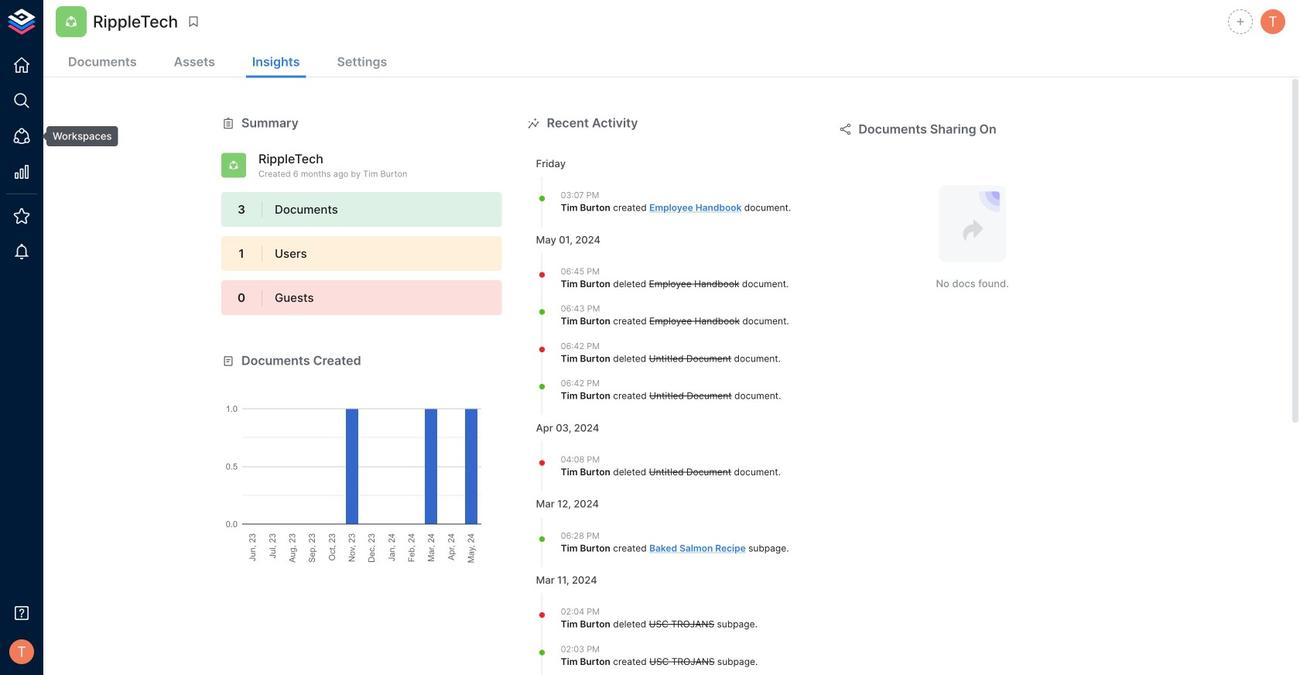Task type: vqa. For each thing, say whether or not it's contained in the screenshot.
REMOVE FAVORITE image
no



Task type: locate. For each thing, give the bounding box(es) containing it.
a chart. image
[[221, 370, 503, 563]]

a chart. element
[[221, 370, 503, 563]]

tooltip
[[36, 126, 118, 147]]



Task type: describe. For each thing, give the bounding box(es) containing it.
bookmark image
[[187, 15, 201, 29]]



